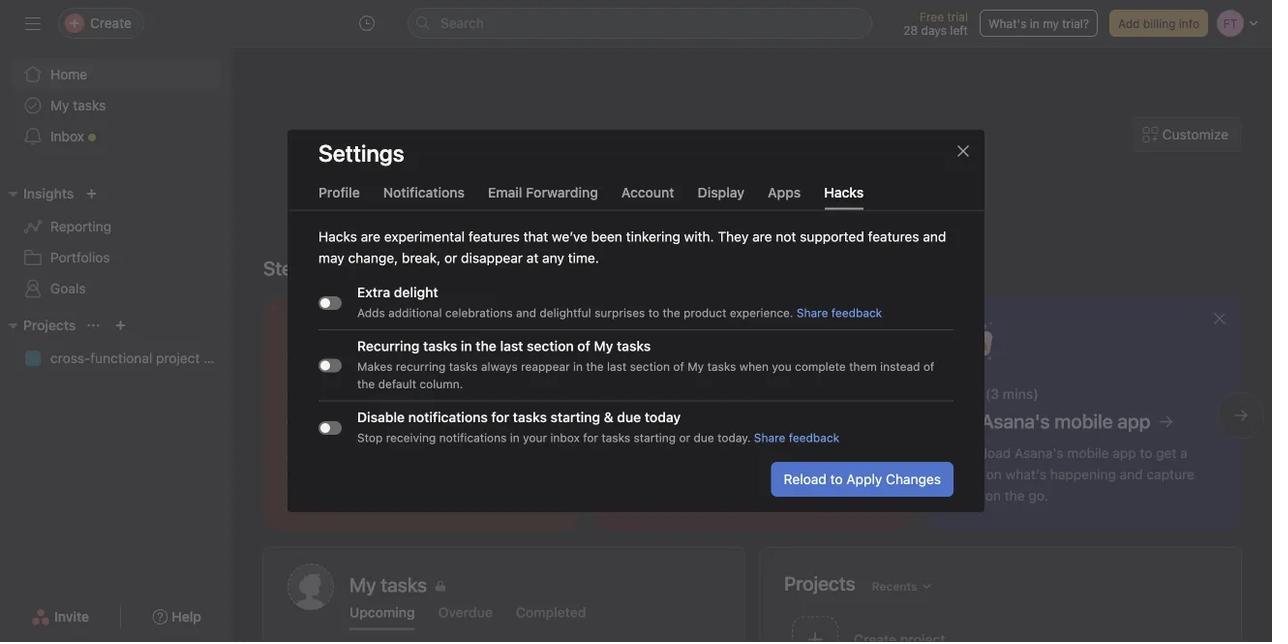 Task type: locate. For each thing, give the bounding box(es) containing it.
of right instead
[[924, 360, 935, 373]]

share feedback link for today
[[754, 431, 840, 445]]

in
[[1030, 16, 1040, 30], [461, 338, 472, 354], [573, 360, 583, 373], [510, 431, 520, 445]]

1 vertical spatial due
[[694, 431, 714, 445]]

tasks inside the global element
[[73, 97, 106, 113]]

tasks
[[73, 97, 106, 113], [423, 338, 457, 354], [617, 338, 651, 354], [449, 360, 478, 373], [708, 360, 736, 373], [513, 409, 547, 425], [602, 431, 631, 445]]

1 horizontal spatial section
[[630, 360, 670, 373]]

the left product
[[663, 306, 681, 320]]

trial?
[[1063, 16, 1089, 30]]

switch left stop
[[319, 421, 342, 435]]

features right the supported
[[868, 229, 920, 245]]

2 horizontal spatial my
[[688, 360, 704, 373]]

0 horizontal spatial due
[[617, 409, 641, 425]]

notifications down column.
[[408, 409, 488, 425]]

2 switch from the top
[[319, 359, 342, 372]]

them
[[849, 360, 877, 373]]

switch down steps to get started
[[319, 296, 342, 310]]

goals
[[50, 280, 86, 296]]

starting
[[551, 409, 600, 425], [634, 431, 676, 445]]

1 vertical spatial feedback
[[789, 431, 840, 445]]

hacks
[[824, 184, 864, 200], [319, 229, 357, 245]]

features
[[469, 229, 520, 245], [868, 229, 920, 245]]

add billing info
[[1119, 16, 1200, 30]]

apply
[[847, 471, 883, 487]]

are up more
[[753, 229, 772, 245]]

your
[[523, 431, 547, 445]]

my up inbox
[[50, 97, 69, 113]]

1 horizontal spatial features
[[868, 229, 920, 245]]

1 horizontal spatial my
[[594, 338, 613, 354]]

1 vertical spatial last
[[607, 360, 627, 373]]

notifications
[[408, 409, 488, 425], [439, 431, 507, 445]]

recurring tasks in the last section of my tasks makes recurring tasks always reappear in the last section of my tasks when you complete them instead of the default column.
[[357, 338, 935, 391]]

of up today
[[673, 360, 685, 373]]

account button
[[622, 184, 675, 210]]

projects
[[23, 317, 76, 333], [784, 572, 856, 595]]

0 vertical spatial and
[[923, 229, 947, 245]]

projects element
[[0, 308, 232, 378]]

not
[[776, 229, 796, 245]]

in inside disable notifications for tasks starting & due today stop receiving notifications in your inbox for tasks starting or due today. share feedback
[[510, 431, 520, 445]]

0 horizontal spatial starting
[[551, 409, 600, 425]]

at
[[527, 250, 539, 266]]

feedback up reload
[[789, 431, 840, 445]]

due
[[617, 409, 641, 425], [694, 431, 714, 445]]

steps to get started
[[263, 257, 436, 279]]

2 vertical spatial switch
[[319, 421, 342, 435]]

switch for extra delight
[[319, 296, 342, 310]]

1 horizontal spatial hacks
[[824, 184, 864, 200]]

0 horizontal spatial and
[[516, 306, 537, 320]]

0 vertical spatial projects
[[23, 317, 76, 333]]

of down delightful
[[578, 338, 591, 354]]

hacks up the supported
[[824, 184, 864, 200]]

feedback inside disable notifications for tasks starting & due today stop receiving notifications in your inbox for tasks starting or due today. share feedback
[[789, 431, 840, 445]]

or right break,
[[445, 250, 457, 266]]

feedback up them
[[832, 306, 882, 320]]

trial
[[948, 10, 968, 23]]

reload to apply changes
[[784, 471, 941, 487]]

tasks down the &
[[602, 431, 631, 445]]

supported
[[800, 229, 865, 245]]

celebrations
[[445, 306, 513, 320]]

section
[[527, 338, 574, 354], [630, 360, 670, 373]]

my tasks
[[350, 573, 427, 596]]

0 vertical spatial feedback
[[832, 306, 882, 320]]

3 switch from the top
[[319, 421, 342, 435]]

share feedback link up complete
[[797, 306, 882, 320]]

to
[[783, 245, 796, 261], [318, 257, 336, 279], [649, 306, 660, 320], [831, 471, 843, 487]]

feedback
[[832, 306, 882, 320], [789, 431, 840, 445]]

0 horizontal spatial projects
[[23, 317, 76, 333]]

hacks for hacks are experimental features that we've been tinkering with. they are not supported features and may change, break, or disappear at any time.
[[319, 229, 357, 245]]

my tasks link
[[350, 571, 721, 599]]

0 horizontal spatial last
[[500, 338, 523, 354]]

1 vertical spatial switch
[[319, 359, 342, 372]]

1 vertical spatial share
[[754, 431, 786, 445]]

0 vertical spatial share
[[797, 306, 828, 320]]

hide sidebar image
[[25, 15, 41, 31]]

recurring
[[357, 338, 420, 354]]

tasks down surprises
[[617, 338, 651, 354]]

1 vertical spatial or
[[679, 431, 691, 445]]

1 horizontal spatial last
[[607, 360, 627, 373]]

are up change,
[[361, 229, 381, 245]]

cross-
[[50, 350, 90, 366]]

more
[[748, 245, 780, 261]]

tasks up column.
[[449, 360, 478, 373]]

hacks up may
[[319, 229, 357, 245]]

1 vertical spatial starting
[[634, 431, 676, 445]]

up
[[832, 245, 848, 261]]

the up "always"
[[476, 338, 497, 354]]

0 horizontal spatial features
[[469, 229, 520, 245]]

1 horizontal spatial are
[[753, 229, 772, 245]]

0 horizontal spatial hacks
[[319, 229, 357, 245]]

today.
[[718, 431, 751, 445]]

section up today
[[630, 360, 670, 373]]

the inside the extra delight adds additional celebrations and delightful surprises to the product experience. share feedback
[[663, 306, 681, 320]]

1 horizontal spatial for
[[583, 431, 599, 445]]

1 horizontal spatial and
[[923, 229, 947, 245]]

0 vertical spatial hacks
[[824, 184, 864, 200]]

for down "always"
[[491, 409, 509, 425]]

days
[[922, 23, 947, 37]]

0 vertical spatial switch
[[319, 296, 342, 310]]

or
[[445, 250, 457, 266], [679, 431, 691, 445]]

to down not
[[783, 245, 796, 261]]

changes
[[886, 471, 941, 487]]

the down makes
[[357, 377, 375, 391]]

my tasks link
[[12, 90, 221, 121]]

0 horizontal spatial for
[[491, 409, 509, 425]]

due right the &
[[617, 409, 641, 425]]

reporting link
[[12, 211, 221, 242]]

0 horizontal spatial share
[[754, 431, 786, 445]]

been
[[591, 229, 623, 245]]

1 horizontal spatial starting
[[634, 431, 676, 445]]

1 horizontal spatial or
[[679, 431, 691, 445]]

share feedback link
[[797, 306, 882, 320], [754, 431, 840, 445]]

for
[[491, 409, 509, 425], [583, 431, 599, 445]]

2 vertical spatial my
[[688, 360, 704, 373]]

for right inbox
[[583, 431, 599, 445]]

my down surprises
[[594, 338, 613, 354]]

1 vertical spatial share feedback link
[[754, 431, 840, 445]]

starting up inbox
[[551, 409, 600, 425]]

0 horizontal spatial section
[[527, 338, 574, 354]]

email forwarding
[[488, 184, 598, 200]]

features up disappear
[[469, 229, 520, 245]]

reappear
[[521, 360, 570, 373]]

0 vertical spatial share feedback link
[[797, 306, 882, 320]]

customize button
[[1131, 117, 1242, 152]]

due left today.
[[694, 431, 714, 445]]

the right the reappear
[[586, 360, 604, 373]]

invite button
[[18, 599, 102, 634]]

project
[[156, 350, 200, 366]]

or inside hacks are experimental features that we've been tinkering with. they are not supported features and may change, break, or disappear at any time.
[[445, 250, 457, 266]]

tasks down home at the top of page
[[73, 97, 106, 113]]

what's
[[989, 16, 1027, 30]]

my down product
[[688, 360, 704, 373]]

to left apply
[[831, 471, 843, 487]]

4
[[735, 245, 744, 261]]

0 horizontal spatial are
[[361, 229, 381, 245]]

free trial 28 days left
[[904, 10, 968, 37]]

last up the &
[[607, 360, 627, 373]]

switch
[[319, 296, 342, 310], [319, 359, 342, 372], [319, 421, 342, 435]]

1 switch from the top
[[319, 296, 342, 310]]

section up the reappear
[[527, 338, 574, 354]]

1 vertical spatial and
[[516, 306, 537, 320]]

last
[[500, 338, 523, 354], [607, 360, 627, 373]]

what's in my trial? button
[[980, 10, 1098, 37]]

account
[[622, 184, 675, 200]]

add billing info button
[[1110, 10, 1209, 37]]

starting down today
[[634, 431, 676, 445]]

share right experience.
[[797, 306, 828, 320]]

recurring
[[396, 360, 446, 373]]

0 vertical spatial section
[[527, 338, 574, 354]]

adds
[[357, 306, 385, 320]]

share right today.
[[754, 431, 786, 445]]

projects button
[[0, 314, 76, 337]]

forwarding
[[526, 184, 598, 200]]

share feedback link up reload
[[754, 431, 840, 445]]

in left my
[[1030, 16, 1040, 30]]

2 horizontal spatial of
[[924, 360, 935, 373]]

0 vertical spatial or
[[445, 250, 457, 266]]

cross-functional project plan
[[50, 350, 230, 366]]

hacks inside hacks are experimental features that we've been tinkering with. they are not supported features and may change, break, or disappear at any time.
[[319, 229, 357, 245]]

0 vertical spatial due
[[617, 409, 641, 425]]

inbox
[[551, 431, 580, 445]]

portfolios link
[[12, 242, 221, 273]]

may
[[319, 250, 345, 266]]

switch left makes
[[319, 359, 342, 372]]

steps
[[263, 257, 314, 279]]

share
[[797, 306, 828, 320], [754, 431, 786, 445]]

1 vertical spatial for
[[583, 431, 599, 445]]

0 vertical spatial for
[[491, 409, 509, 425]]

or down today
[[679, 431, 691, 445]]

1 vertical spatial my
[[594, 338, 613, 354]]

billing
[[1144, 16, 1176, 30]]

last up "always"
[[500, 338, 523, 354]]

0 vertical spatial my
[[50, 97, 69, 113]]

what's in my trial?
[[989, 16, 1089, 30]]

notifications right receiving
[[439, 431, 507, 445]]

my tasks
[[50, 97, 106, 113]]

1 horizontal spatial share
[[797, 306, 828, 320]]

0 horizontal spatial or
[[445, 250, 457, 266]]

my
[[50, 97, 69, 113], [594, 338, 613, 354], [688, 360, 704, 373]]

in left your
[[510, 431, 520, 445]]

to right surprises
[[649, 306, 660, 320]]

1 horizontal spatial projects
[[784, 572, 856, 595]]

global element
[[0, 47, 232, 164]]

search list box
[[408, 8, 873, 39]]

1 vertical spatial hacks
[[319, 229, 357, 245]]

search
[[441, 15, 484, 31]]

switch for recurring tasks in the last section of my tasks
[[319, 359, 342, 372]]

in down the celebrations
[[461, 338, 472, 354]]

time.
[[568, 250, 599, 266]]

0 horizontal spatial my
[[50, 97, 69, 113]]



Task type: vqa. For each thing, say whether or not it's contained in the screenshot.
Recurring tasks in the last section of My tasks switch
yes



Task type: describe. For each thing, give the bounding box(es) containing it.
and inside hacks are experimental features that we've been tinkering with. they are not supported features and may change, break, or disappear at any time.
[[923, 229, 947, 245]]

reporting
[[50, 218, 111, 234]]

2 features from the left
[[868, 229, 920, 245]]

complete
[[795, 360, 846, 373]]

info
[[1179, 16, 1200, 30]]

display
[[698, 184, 745, 200]]

notifications
[[383, 184, 465, 200]]

reload to apply changes button
[[772, 462, 954, 497]]

close image
[[956, 143, 971, 159]]

we've
[[552, 229, 588, 245]]

tinkering
[[626, 229, 681, 245]]

good
[[611, 165, 684, 201]]

switch for disable notifications for tasks starting & due today
[[319, 421, 342, 435]]

home
[[50, 66, 87, 82]]

get started
[[340, 257, 436, 279]]

1 features from the left
[[469, 229, 520, 245]]

stop
[[357, 431, 383, 445]]

change,
[[348, 250, 398, 266]]

profile
[[319, 184, 360, 200]]

upcoming
[[350, 604, 415, 620]]

home link
[[12, 59, 221, 90]]

tasks left when on the right bottom
[[708, 360, 736, 373]]

customize
[[1163, 126, 1229, 142]]

email
[[488, 184, 523, 200]]

that
[[524, 229, 548, 245]]

profile button
[[319, 184, 360, 210]]

october
[[744, 141, 803, 159]]

overdue button
[[438, 604, 493, 630]]

functional
[[90, 350, 152, 366]]

in right the reappear
[[573, 360, 583, 373]]

you
[[772, 360, 792, 373]]

0 vertical spatial last
[[500, 338, 523, 354]]

disable
[[357, 409, 405, 425]]

1 vertical spatial notifications
[[439, 431, 507, 445]]

hacks are experimental features that we've been tinkering with. they are not supported features and may change, break, or disappear at any time.
[[319, 229, 947, 266]]

my
[[1043, 16, 1059, 30]]

upcoming button
[[350, 604, 415, 630]]

feedback inside the extra delight adds additional celebrations and delightful surprises to the product experience. share feedback
[[832, 306, 882, 320]]

share inside the extra delight adds additional celebrations and delightful surprises to the product experience. share feedback
[[797, 306, 828, 320]]

to right steps
[[318, 257, 336, 279]]

or inside disable notifications for tasks starting & due today stop receiving notifications in your inbox for tasks starting or due today. share feedback
[[679, 431, 691, 445]]

left
[[950, 23, 968, 37]]

goals link
[[12, 273, 221, 304]]

and inside the extra delight adds additional celebrations and delightful surprises to the product experience. share feedback
[[516, 306, 537, 320]]

23
[[807, 141, 826, 159]]

&
[[604, 409, 614, 425]]

search button
[[408, 8, 873, 39]]

receiving
[[386, 431, 436, 445]]

my inside the global element
[[50, 97, 69, 113]]

0 vertical spatial notifications
[[408, 409, 488, 425]]

beginner 4 more to level up
[[663, 244, 848, 262]]

reload
[[784, 471, 827, 487]]

when
[[740, 360, 769, 373]]

default
[[378, 377, 417, 391]]

portfolios
[[50, 249, 110, 265]]

insights
[[23, 185, 74, 201]]

1 horizontal spatial due
[[694, 431, 714, 445]]

apps
[[768, 184, 801, 200]]

add
[[1119, 16, 1140, 30]]

insights button
[[0, 182, 74, 205]]

add profile photo image
[[288, 564, 334, 610]]

1 vertical spatial section
[[630, 360, 670, 373]]

delightful
[[540, 306, 591, 320]]

surprises
[[595, 306, 645, 320]]

to inside beginner 4 more to level up
[[783, 245, 796, 261]]

share inside disable notifications for tasks starting & due today stop receiving notifications in your inbox for tasks starting or due today. share feedback
[[754, 431, 786, 445]]

morning,
[[691, 165, 806, 201]]

always
[[481, 360, 518, 373]]

beginner
[[663, 244, 728, 262]]

1 horizontal spatial of
[[673, 360, 685, 373]]

makes
[[357, 360, 393, 373]]

break,
[[402, 250, 441, 266]]

invite
[[54, 609, 89, 625]]

inbox link
[[12, 121, 221, 152]]

tasks up your
[[513, 409, 547, 425]]

monday, october 23 good morning, funky
[[611, 141, 894, 201]]

extra
[[357, 284, 390, 300]]

scroll card carousel right image
[[1234, 408, 1249, 423]]

additional
[[388, 306, 442, 320]]

2 are from the left
[[753, 229, 772, 245]]

projects inside dropdown button
[[23, 317, 76, 333]]

with.
[[684, 229, 714, 245]]

funky
[[813, 165, 894, 201]]

to inside reload to apply changes button
[[831, 471, 843, 487]]

cross-functional project plan link
[[12, 343, 230, 374]]

display button
[[698, 184, 745, 210]]

0 vertical spatial starting
[[551, 409, 600, 425]]

delight
[[394, 284, 438, 300]]

completed
[[516, 604, 586, 620]]

1 are from the left
[[361, 229, 381, 245]]

tasks up the recurring
[[423, 338, 457, 354]]

to inside the extra delight adds additional celebrations and delightful surprises to the product experience. share feedback
[[649, 306, 660, 320]]

0 horizontal spatial of
[[578, 338, 591, 354]]

experience.
[[730, 306, 794, 320]]

hacks for hacks
[[824, 184, 864, 200]]

share feedback link for surprises
[[797, 306, 882, 320]]

overdue
[[438, 604, 493, 620]]

insights element
[[0, 176, 232, 308]]

28
[[904, 23, 918, 37]]

in inside what's in my trial? button
[[1030, 16, 1040, 30]]

hacks button
[[824, 184, 864, 210]]

1 vertical spatial projects
[[784, 572, 856, 595]]

level
[[799, 245, 828, 261]]

notifications button
[[383, 184, 465, 210]]



